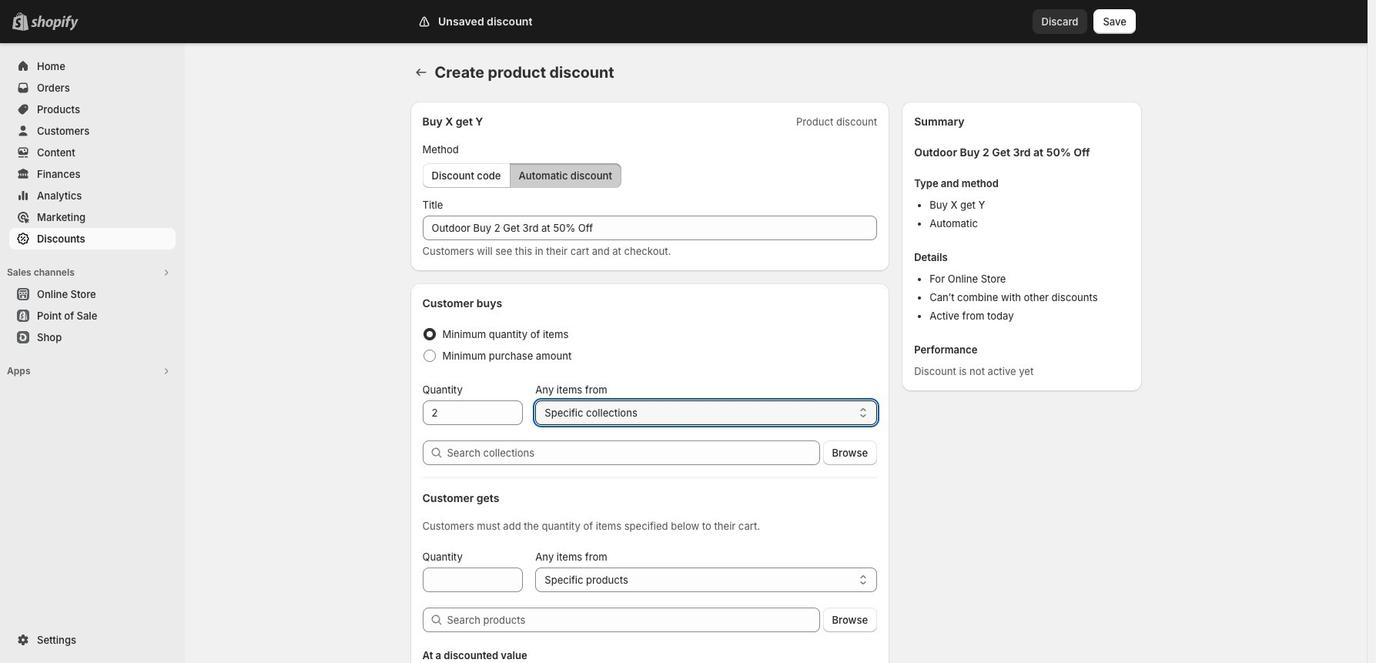 Task type: vqa. For each thing, say whether or not it's contained in the screenshot.
text field
yes



Task type: locate. For each thing, give the bounding box(es) containing it.
Search collections text field
[[447, 440, 820, 465]]

shopify image
[[31, 15, 79, 31]]

None text field
[[422, 400, 523, 425], [422, 568, 523, 592], [422, 400, 523, 425], [422, 568, 523, 592]]

None text field
[[422, 216, 877, 240]]

Search products text field
[[447, 608, 820, 632]]



